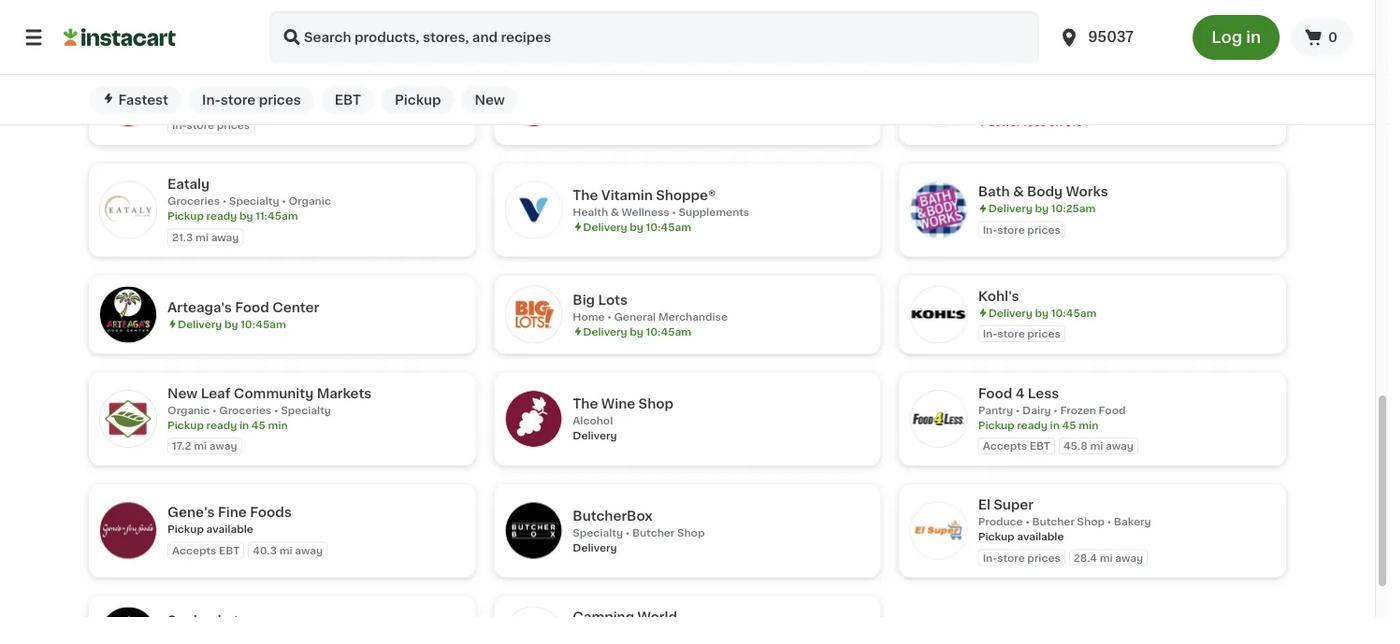 Task type: vqa. For each thing, say whether or not it's contained in the screenshot.
MONITORS link
no



Task type: describe. For each thing, give the bounding box(es) containing it.
fine
[[218, 507, 247, 520]]

dairy
[[1023, 405, 1051, 416]]

groceries inside new leaf community markets organic • groceries • specialty pickup ready in 45 min
[[219, 405, 272, 416]]

0
[[1329, 31, 1338, 44]]

95037 button
[[1058, 11, 1171, 64]]

produce
[[978, 517, 1023, 528]]

in- inside button
[[202, 94, 221, 107]]

delivery by 10:45am down arteaga's food center on the left of page
[[178, 319, 286, 330]]

new for new
[[475, 94, 505, 107]]

mi for 21.3
[[196, 232, 209, 243]]

fastest
[[118, 94, 168, 107]]

delivery by 10:45am down kohl's at the top right
[[989, 308, 1097, 319]]

pickup inside food 4 less pantry • dairy • frozen food pickup ready in 45 min
[[978, 420, 1015, 431]]

ready for food
[[1017, 420, 1048, 431]]

pickup button
[[382, 86, 454, 114]]

in-store prices down delivery by 10:25am
[[983, 225, 1061, 235]]

gene's fine foods image
[[100, 503, 156, 560]]

organic inside eataly groceries • specialty • organic pickup ready by 11:45am
[[289, 196, 331, 207]]

organic inside new leaf community markets organic • groceries • specialty pickup ready in 45 min
[[167, 405, 210, 416]]

el super image
[[911, 503, 967, 560]]

by inside eataly groceries • specialty • organic pickup ready by 11:45am
[[239, 211, 253, 222]]

delivery by 10:45am for staples
[[178, 100, 286, 110]]

accepts ebt for 45.8 mi away
[[983, 441, 1051, 452]]

available inside the gene's fine foods pickup available
[[206, 525, 253, 535]]

prices down in-store prices button
[[217, 121, 250, 131]]

el
[[978, 499, 991, 512]]

the for the wine shop
[[573, 398, 598, 411]]

4
[[1016, 387, 1025, 400]]

gene's fine foods pickup available
[[167, 507, 292, 535]]

• down leaf at left bottom
[[212, 405, 217, 416]]

specialty inside butcherbox specialty • butcher shop delivery
[[573, 528, 623, 539]]

17.2
[[172, 441, 191, 452]]

min for community
[[268, 420, 288, 431]]

in-store prices down stationery
[[172, 121, 250, 131]]

by down wellness
[[630, 222, 644, 233]]

• right dairy
[[1054, 405, 1058, 416]]

butcherbox
[[573, 510, 653, 523]]

new leaf community markets image
[[100, 392, 156, 448]]

on
[[1049, 118, 1063, 128]]

kohl's image
[[911, 287, 967, 343]]

21.3 mi away
[[172, 232, 239, 243]]

45 for less
[[1062, 420, 1076, 431]]

accepts ebt for 40.3 mi away
[[172, 546, 240, 556]]

available inside el super produce • butcher shop • bakery pickup available
[[1017, 532, 1064, 543]]

0 button
[[1291, 19, 1353, 56]]

eataly
[[167, 178, 210, 191]]

10:45am up less
[[1052, 308, 1097, 319]]

new button
[[462, 86, 518, 114]]

ebt button
[[322, 86, 374, 114]]

delivery down arteaga's
[[178, 319, 222, 330]]

el super produce • butcher shop • bakery pickup available
[[978, 499, 1151, 543]]

by down general
[[630, 327, 644, 337]]

accepts for 40.3 mi away
[[172, 546, 216, 556]]

new leaf community markets organic • groceries • specialty pickup ready in 45 min
[[167, 387, 372, 431]]

10:45am for the vitamin shoppe®
[[646, 222, 691, 233]]

arteaga's food center
[[167, 301, 319, 314]]

the vitamin shoppe® health & wellness • supplements
[[573, 189, 750, 218]]

merchandise
[[659, 312, 728, 322]]

away for 40.3 mi away
[[295, 546, 323, 556]]

markets
[[317, 387, 372, 400]]

delivery by 10:25am
[[989, 204, 1096, 214]]

by down staples stationery • electronics
[[224, 100, 238, 110]]

frozen
[[1061, 405, 1096, 416]]

delivery down home in the left of the page
[[583, 327, 627, 337]]

the vitamin shoppe® image
[[506, 183, 562, 239]]

big lots home • general merchandise
[[573, 294, 728, 322]]

45.8 mi away
[[1064, 441, 1134, 452]]

instacart logo image
[[64, 26, 176, 49]]

store inside button
[[221, 94, 256, 107]]

in- up 7-
[[983, 9, 998, 19]]

shop inside butcherbox specialty • butcher shop delivery
[[677, 528, 705, 539]]

log in
[[1212, 29, 1261, 45]]

pickup inside new leaf community markets organic • groceries • specialty pickup ready in 45 min
[[167, 420, 204, 431]]

1 horizontal spatial food
[[978, 387, 1013, 400]]

shop inside the wine shop alcohol delivery
[[639, 398, 674, 411]]

foods
[[250, 507, 292, 520]]

arteaga's
[[167, 301, 232, 314]]

28.4
[[1074, 553, 1097, 564]]

• down super
[[1026, 517, 1030, 528]]

in- down produce
[[983, 553, 998, 564]]

the wine shop alcohol delivery
[[573, 398, 674, 442]]

bath & body works
[[978, 186, 1108, 199]]

17.2 mi away
[[172, 441, 237, 452]]

eleven
[[991, 70, 1036, 83]]

general
[[614, 312, 656, 322]]

in-store prices button
[[189, 86, 314, 114]]

butcher inside el super produce • butcher shop • bakery pickup available
[[1032, 517, 1075, 528]]

away for 21.3 mi away
[[211, 232, 239, 243]]

new for new leaf community markets organic • groceries • specialty pickup ready in 45 min
[[167, 387, 198, 400]]

• inside butcherbox specialty • butcher shop delivery
[[626, 528, 630, 539]]

10:45am down arteaga's food center on the left of page
[[241, 319, 286, 330]]

lower fees on $10+
[[989, 118, 1090, 128]]

in-store prices down produce
[[983, 553, 1061, 564]]

mi for 28.4
[[1100, 553, 1113, 564]]

21.3
[[172, 232, 193, 243]]

center
[[272, 301, 319, 314]]

staples
[[167, 66, 218, 79]]

fees
[[1024, 118, 1047, 128]]

mi for 17.2
[[194, 441, 207, 452]]

28.4 mi away
[[1074, 553, 1143, 564]]

in inside button
[[1247, 29, 1261, 45]]

lots
[[598, 294, 628, 307]]

community
[[234, 387, 314, 400]]



Task type: locate. For each thing, give the bounding box(es) containing it.
new inside button
[[475, 94, 505, 107]]

accepts down the pantry
[[983, 441, 1027, 452]]

the inside the vitamin shoppe® health & wellness • supplements
[[573, 189, 598, 202]]

2 vertical spatial specialty
[[573, 528, 623, 539]]

1 horizontal spatial in
[[1050, 420, 1060, 431]]

• down the shoppe®
[[672, 207, 676, 218]]

lower
[[989, 118, 1021, 128]]

mi for 40.3
[[279, 546, 293, 556]]

delivery down stationery
[[178, 100, 222, 110]]

ebt down the gene's fine foods pickup available
[[219, 546, 240, 556]]

away for 17.2 mi away
[[209, 441, 237, 452]]

organic down leaf at left bottom
[[167, 405, 210, 416]]

0 horizontal spatial 45
[[252, 420, 266, 431]]

• inside staples stationery • electronics
[[226, 85, 230, 95]]

0 vertical spatial shop
[[639, 398, 674, 411]]

pantry
[[978, 405, 1013, 416]]

0 vertical spatial specialty
[[229, 196, 279, 207]]

prices down delivery by 10:25am
[[1028, 225, 1061, 235]]

delivery inside butcherbox specialty • butcher shop delivery
[[573, 543, 617, 554]]

big lots image
[[506, 287, 562, 343]]

1 horizontal spatial new
[[475, 94, 505, 107]]

pickup down the pantry
[[978, 420, 1015, 431]]

in-
[[983, 9, 998, 19], [202, 94, 221, 107], [172, 121, 187, 131], [983, 225, 998, 235], [983, 329, 998, 340], [983, 553, 998, 564]]

pickup right ebt button
[[395, 94, 441, 107]]

mi right "21.3"
[[196, 232, 209, 243]]

1 horizontal spatial &
[[1013, 186, 1024, 199]]

the up alcohol
[[573, 398, 598, 411]]

45 down community
[[252, 420, 266, 431]]

45.8
[[1064, 441, 1088, 452]]

accepts down gene's
[[172, 546, 216, 556]]

bakery
[[1114, 517, 1151, 528]]

45 inside new leaf community markets organic • groceries • specialty pickup ready in 45 min
[[252, 420, 266, 431]]

0 vertical spatial the
[[573, 189, 598, 202]]

1 vertical spatial ebt
[[1030, 441, 1051, 452]]

1 vertical spatial organic
[[167, 405, 210, 416]]

new
[[475, 94, 505, 107], [167, 387, 198, 400]]

2 horizontal spatial ebt
[[1030, 441, 1051, 452]]

2 45 from the left
[[1062, 420, 1076, 431]]

by up less
[[1035, 308, 1049, 319]]

in-store prices down staples
[[202, 94, 301, 107]]

ebt left "pickup" button
[[335, 94, 361, 107]]

& right bath
[[1013, 186, 1024, 199]]

min for less
[[1079, 420, 1099, 431]]

butcher inside butcherbox specialty • butcher shop delivery
[[632, 528, 675, 539]]

delivery down butcherbox
[[573, 543, 617, 554]]

2 horizontal spatial shop
[[1077, 517, 1105, 528]]

log in button
[[1193, 15, 1280, 60]]

food left center
[[235, 301, 269, 314]]

2 vertical spatial ebt
[[219, 546, 240, 556]]

0 vertical spatial new
[[475, 94, 505, 107]]

pickup up 17.2
[[167, 420, 204, 431]]

0 horizontal spatial new
[[167, 387, 198, 400]]

prices up less
[[1028, 329, 1061, 340]]

0 vertical spatial accepts ebt
[[983, 441, 1051, 452]]

& down vitamin
[[611, 207, 619, 218]]

by left 11:45am
[[239, 211, 253, 222]]

delivery by 10:45am down staples stationery • electronics
[[178, 100, 286, 110]]

2 horizontal spatial in
[[1247, 29, 1261, 45]]

pickup inside el super produce • butcher shop • bakery pickup available
[[978, 532, 1015, 543]]

away for 45.8 mi away
[[1106, 441, 1134, 452]]

in
[[1247, 29, 1261, 45], [239, 420, 249, 431], [1050, 420, 1060, 431]]

0 horizontal spatial &
[[611, 207, 619, 218]]

1 horizontal spatial specialty
[[281, 405, 331, 416]]

1 vertical spatial groceries
[[219, 405, 272, 416]]

10:45am for big lots
[[646, 327, 691, 337]]

• up 11:45am
[[282, 196, 286, 207]]

delivery down health
[[583, 222, 627, 233]]

& inside the vitamin shoppe® health & wellness • supplements
[[611, 207, 619, 218]]

45 down frozen
[[1062, 420, 1076, 431]]

log
[[1212, 29, 1243, 45]]

2 min from the left
[[1079, 420, 1099, 431]]

specialty down butcherbox
[[573, 528, 623, 539]]

butcherbox specialty • butcher shop delivery
[[573, 510, 705, 554]]

45 inside food 4 less pantry • dairy • frozen food pickup ready in 45 min
[[1062, 420, 1076, 431]]

home
[[573, 312, 605, 322]]

mi for 45.8
[[1090, 441, 1103, 452]]

eataly groceries • specialty • organic pickup ready by 11:45am
[[167, 178, 331, 222]]

1 vertical spatial specialty
[[281, 405, 331, 416]]

ready up 21.3 mi away
[[206, 211, 237, 222]]

95037 button
[[1047, 11, 1182, 64]]

45
[[252, 420, 266, 431], [1062, 420, 1076, 431]]

new inside new leaf community markets organic • groceries • specialty pickup ready in 45 min
[[167, 387, 198, 400]]

7-
[[978, 70, 991, 83]]

in-store prices down kohl's at the top right
[[983, 329, 1061, 340]]

bath
[[978, 186, 1010, 199]]

stationery
[[167, 85, 223, 95]]

specialty inside new leaf community markets organic • groceries • specialty pickup ready in 45 min
[[281, 405, 331, 416]]

in- down kohl's at the top right
[[983, 329, 998, 340]]

prices left ebt button
[[259, 94, 301, 107]]

butcher
[[1032, 517, 1075, 528], [632, 528, 675, 539]]

delivery down kohl's at the top right
[[989, 308, 1033, 319]]

specialty
[[229, 196, 279, 207], [281, 405, 331, 416], [573, 528, 623, 539]]

specialty down community
[[281, 405, 331, 416]]

wine
[[601, 398, 635, 411]]

fastest button
[[89, 86, 182, 114]]

in for markets
[[239, 420, 249, 431]]

prices up eleven
[[1028, 9, 1061, 19]]

min
[[268, 420, 288, 431], [1079, 420, 1099, 431]]

shoppe®
[[656, 189, 716, 202]]

by down bath & body works
[[1035, 204, 1049, 214]]

min inside food 4 less pantry • dairy • frozen food pickup ready in 45 min
[[1079, 420, 1099, 431]]

• down 4
[[1016, 405, 1020, 416]]

•
[[226, 85, 230, 95], [222, 196, 227, 207], [282, 196, 286, 207], [672, 207, 676, 218], [607, 312, 612, 322], [212, 405, 217, 416], [274, 405, 278, 416], [1016, 405, 1020, 416], [1054, 405, 1058, 416], [1026, 517, 1030, 528], [1107, 517, 1112, 528], [626, 528, 630, 539]]

store
[[998, 9, 1025, 19], [221, 94, 256, 107], [187, 121, 214, 131], [998, 225, 1025, 235], [998, 329, 1025, 340], [998, 553, 1025, 564]]

pickup down produce
[[978, 532, 1015, 543]]

1 horizontal spatial min
[[1079, 420, 1099, 431]]

delivery down bath
[[989, 204, 1033, 214]]

supplements
[[679, 207, 750, 218]]

0 vertical spatial ebt
[[335, 94, 361, 107]]

butcher down super
[[1032, 517, 1075, 528]]

the inside the wine shop alcohol delivery
[[573, 398, 598, 411]]

available down fine
[[206, 525, 253, 535]]

2 horizontal spatial food
[[1099, 405, 1126, 416]]

ready up 17.2 mi away in the bottom left of the page
[[206, 420, 237, 431]]

away right "21.3"
[[211, 232, 239, 243]]

accepts ebt
[[983, 441, 1051, 452], [172, 546, 240, 556]]

leaf
[[201, 387, 231, 400]]

1 horizontal spatial accepts
[[983, 441, 1027, 452]]

1 vertical spatial accepts ebt
[[172, 546, 240, 556]]

the for the vitamin shoppe®
[[573, 189, 598, 202]]

ready down dairy
[[1017, 420, 1048, 431]]

10:45am down electronics
[[241, 100, 286, 110]]

10:45am down the vitamin shoppe® health & wellness • supplements
[[646, 222, 691, 233]]

specialty up 11:45am
[[229, 196, 279, 207]]

1 vertical spatial new
[[167, 387, 198, 400]]

groceries inside eataly groceries • specialty • organic pickup ready by 11:45am
[[167, 196, 220, 207]]

1 vertical spatial accepts
[[172, 546, 216, 556]]

0 horizontal spatial shop
[[639, 398, 674, 411]]

10:45am down merchandise
[[646, 327, 691, 337]]

health
[[573, 207, 608, 218]]

groceries down community
[[219, 405, 272, 416]]

alcohol
[[573, 416, 613, 427]]

0 vertical spatial organic
[[289, 196, 331, 207]]

1 horizontal spatial shop
[[677, 528, 705, 539]]

mi right 40.3
[[279, 546, 293, 556]]

• down lots
[[607, 312, 612, 322]]

pickup inside button
[[395, 94, 441, 107]]

0 horizontal spatial specialty
[[229, 196, 279, 207]]

ready inside new leaf community markets organic • groceries • specialty pickup ready in 45 min
[[206, 420, 237, 431]]

1 horizontal spatial 45
[[1062, 420, 1076, 431]]

in down community
[[239, 420, 249, 431]]

1 min from the left
[[268, 420, 288, 431]]

pickup down gene's
[[167, 525, 204, 535]]

0 horizontal spatial organic
[[167, 405, 210, 416]]

food 4 less image
[[911, 392, 967, 448]]

0 horizontal spatial butcher
[[632, 528, 675, 539]]

10:45am
[[241, 100, 286, 110], [646, 222, 691, 233], [1052, 308, 1097, 319], [241, 319, 286, 330], [646, 327, 691, 337]]

10:25am
[[1052, 204, 1096, 214]]

available
[[206, 525, 253, 535], [1017, 532, 1064, 543]]

less
[[1028, 387, 1059, 400]]

1 vertical spatial food
[[978, 387, 1013, 400]]

1 vertical spatial &
[[611, 207, 619, 218]]

new left leaf at left bottom
[[167, 387, 198, 400]]

shop inside el super produce • butcher shop • bakery pickup available
[[1077, 517, 1105, 528]]

prices inside button
[[259, 94, 301, 107]]

the
[[573, 189, 598, 202], [573, 398, 598, 411]]

ebt
[[335, 94, 361, 107], [1030, 441, 1051, 452], [219, 546, 240, 556]]

vitamin
[[601, 189, 653, 202]]

0 horizontal spatial food
[[235, 301, 269, 314]]

0 vertical spatial &
[[1013, 186, 1024, 199]]

mi right 28.4
[[1100, 553, 1113, 564]]

11:45am
[[256, 211, 298, 222]]

2 vertical spatial food
[[1099, 405, 1126, 416]]

in-store prices link
[[900, 0, 1287, 34]]

45 for community
[[252, 420, 266, 431]]

the up health
[[573, 189, 598, 202]]

0 horizontal spatial accepts
[[172, 546, 216, 556]]

ready for new
[[206, 420, 237, 431]]

1 horizontal spatial butcher
[[1032, 517, 1075, 528]]

2 vertical spatial shop
[[677, 528, 705, 539]]

mi right 17.2
[[194, 441, 207, 452]]

wellness
[[622, 207, 670, 218]]

specialty inside eataly groceries • specialty • organic pickup ready by 11:45am
[[229, 196, 279, 207]]

prices left 28.4
[[1028, 553, 1061, 564]]

in for pantry
[[1050, 420, 1060, 431]]

away right 45.8
[[1106, 441, 1134, 452]]

delivery
[[178, 100, 222, 110], [989, 204, 1033, 214], [583, 222, 627, 233], [989, 308, 1033, 319], [178, 319, 222, 330], [583, 327, 627, 337], [573, 431, 617, 442], [573, 543, 617, 554]]

7-eleven
[[978, 70, 1036, 83]]

10:45am for staples
[[241, 100, 286, 110]]

staples stationery • electronics
[[167, 66, 292, 95]]

0 vertical spatial butcher
[[1032, 517, 1075, 528]]

• inside big lots home • general merchandise
[[607, 312, 612, 322]]

away down bakery
[[1116, 553, 1143, 564]]

• down community
[[274, 405, 278, 416]]

delivery by 10:45am for big lots
[[583, 327, 691, 337]]

works
[[1066, 186, 1108, 199]]

0 horizontal spatial accepts ebt
[[172, 546, 240, 556]]

organic
[[289, 196, 331, 207], [167, 405, 210, 416]]

super
[[994, 499, 1034, 512]]

1 the from the top
[[573, 189, 598, 202]]

away right 40.3
[[295, 546, 323, 556]]

available down super
[[1017, 532, 1064, 543]]

accepts
[[983, 441, 1027, 452], [172, 546, 216, 556]]

delivery by 10:45am down wellness
[[583, 222, 691, 233]]

0 horizontal spatial in
[[239, 420, 249, 431]]

min down community
[[268, 420, 288, 431]]

ebt for 45.8 mi away
[[1030, 441, 1051, 452]]

• left bakery
[[1107, 517, 1112, 528]]

in- down bath
[[983, 225, 998, 235]]

2 the from the top
[[573, 398, 598, 411]]

butcherbox image
[[506, 503, 562, 560]]

mi right 45.8
[[1090, 441, 1103, 452]]

the wine shop image
[[506, 392, 562, 448]]

pickup inside the gene's fine foods pickup available
[[167, 525, 204, 535]]

min inside new leaf community markets organic • groceries • specialty pickup ready in 45 min
[[268, 420, 288, 431]]

mi
[[196, 232, 209, 243], [194, 441, 207, 452], [1090, 441, 1103, 452], [279, 546, 293, 556], [1100, 553, 1113, 564]]

in down dairy
[[1050, 420, 1060, 431]]

pickup inside eataly groceries • specialty • organic pickup ready by 11:45am
[[167, 211, 204, 222]]

0 vertical spatial food
[[235, 301, 269, 314]]

ebt left 45.8
[[1030, 441, 1051, 452]]

1 horizontal spatial available
[[1017, 532, 1064, 543]]

body
[[1027, 186, 1063, 199]]

arteaga's food center image
[[100, 287, 156, 343]]

ready inside food 4 less pantry • dairy • frozen food pickup ready in 45 min
[[1017, 420, 1048, 431]]

accepts ebt down dairy
[[983, 441, 1051, 452]]

pickup up "21.3"
[[167, 211, 204, 222]]

delivery by 10:45am
[[178, 100, 286, 110], [583, 222, 691, 233], [989, 308, 1097, 319], [178, 319, 286, 330], [583, 327, 691, 337]]

big
[[573, 294, 595, 307]]

gene's
[[167, 507, 215, 520]]

by
[[224, 100, 238, 110], [1035, 204, 1049, 214], [239, 211, 253, 222], [630, 222, 644, 233], [1035, 308, 1049, 319], [224, 319, 238, 330], [630, 327, 644, 337]]

away for 28.4 mi away
[[1116, 553, 1143, 564]]

1 horizontal spatial ebt
[[335, 94, 361, 107]]

• down butcherbox
[[626, 528, 630, 539]]

organic up 11:45am
[[289, 196, 331, 207]]

groceries
[[167, 196, 220, 207], [219, 405, 272, 416]]

• inside the vitamin shoppe® health & wellness • supplements
[[672, 207, 676, 218]]

1 vertical spatial shop
[[1077, 517, 1105, 528]]

$10+
[[1065, 118, 1090, 128]]

40.3 mi away
[[253, 546, 323, 556]]

ebt for 40.3 mi away
[[219, 546, 240, 556]]

0 vertical spatial groceries
[[167, 196, 220, 207]]

40.3
[[253, 546, 277, 556]]

electronics
[[232, 85, 292, 95]]

95037
[[1088, 30, 1134, 44]]

kohl's
[[978, 290, 1020, 303]]

in- down staples
[[202, 94, 221, 107]]

1 horizontal spatial accepts ebt
[[983, 441, 1051, 452]]

0 horizontal spatial available
[[206, 525, 253, 535]]

2 horizontal spatial specialty
[[573, 528, 623, 539]]

None search field
[[269, 11, 1040, 64]]

&
[[1013, 186, 1024, 199], [611, 207, 619, 218]]

ebt inside button
[[335, 94, 361, 107]]

shop
[[639, 398, 674, 411], [1077, 517, 1105, 528], [677, 528, 705, 539]]

by down arteaga's food center on the left of page
[[224, 319, 238, 330]]

in- down stationery
[[172, 121, 187, 131]]

0 horizontal spatial min
[[268, 420, 288, 431]]

min down frozen
[[1079, 420, 1099, 431]]

in inside food 4 less pantry • dairy • frozen food pickup ready in 45 min
[[1050, 420, 1060, 431]]

0 vertical spatial accepts
[[983, 441, 1027, 452]]

1 horizontal spatial organic
[[289, 196, 331, 207]]

food 4 less pantry • dairy • frozen food pickup ready in 45 min
[[978, 387, 1126, 431]]

pickup
[[395, 94, 441, 107], [167, 211, 204, 222], [167, 420, 204, 431], [978, 420, 1015, 431], [167, 525, 204, 535], [978, 532, 1015, 543]]

bath & body works image
[[911, 183, 967, 239]]

in-store prices inside button
[[202, 94, 301, 107]]

in-store prices up eleven
[[983, 9, 1061, 19]]

1 vertical spatial the
[[573, 398, 598, 411]]

in-store prices
[[983, 9, 1061, 19], [202, 94, 301, 107], [172, 121, 250, 131], [983, 225, 1061, 235], [983, 329, 1061, 340], [983, 553, 1061, 564]]

food up the pantry
[[978, 387, 1013, 400]]

ready inside eataly groceries • specialty • organic pickup ready by 11:45am
[[206, 211, 237, 222]]

Search field
[[269, 11, 1040, 64]]

ready
[[206, 211, 237, 222], [206, 420, 237, 431], [1017, 420, 1048, 431]]

1 vertical spatial butcher
[[632, 528, 675, 539]]

accepts for 45.8 mi away
[[983, 441, 1027, 452]]

away
[[211, 232, 239, 243], [209, 441, 237, 452], [1106, 441, 1134, 452], [295, 546, 323, 556], [1116, 553, 1143, 564]]

in right log
[[1247, 29, 1261, 45]]

eataly image
[[100, 183, 156, 239]]

delivery by 10:45am for the vitamin shoppe®
[[583, 222, 691, 233]]

delivery inside the wine shop alcohol delivery
[[573, 431, 617, 442]]

• up 21.3 mi away
[[222, 196, 227, 207]]

accepts ebt down the gene's fine foods pickup available
[[172, 546, 240, 556]]

away right 17.2
[[209, 441, 237, 452]]

delivery by 10:45am down general
[[583, 327, 691, 337]]

1 45 from the left
[[252, 420, 266, 431]]

in inside new leaf community markets organic • groceries • specialty pickup ready in 45 min
[[239, 420, 249, 431]]

0 horizontal spatial ebt
[[219, 546, 240, 556]]



